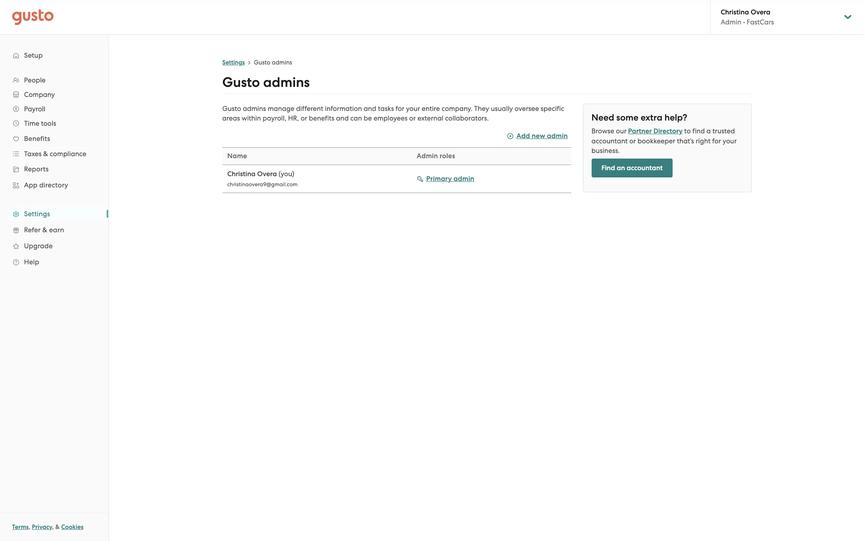 Task type: locate. For each thing, give the bounding box(es) containing it.
accountant up business.
[[592, 137, 628, 145]]

benefits link
[[8, 132, 100, 146]]

primary admin button
[[417, 174, 566, 184]]

directory
[[39, 181, 68, 189]]

christina inside christina overa admin • fastcars
[[721, 8, 749, 16]]

help
[[24, 258, 39, 266]]

0 vertical spatial gusto
[[254, 59, 270, 66]]

0 vertical spatial admin
[[721, 18, 742, 26]]

for down trusted
[[712, 137, 721, 145]]

0 vertical spatial admin
[[547, 132, 568, 140]]

& left earn
[[42, 226, 47, 234]]

0 vertical spatial overa
[[751, 8, 771, 16]]

admin inside christina overa admin • fastcars
[[721, 18, 742, 26]]

0 vertical spatial christina
[[721, 8, 749, 16]]

your down trusted
[[723, 137, 737, 145]]

gusto
[[254, 59, 270, 66], [222, 74, 260, 91], [222, 105, 241, 113]]

0 vertical spatial for
[[396, 105, 404, 113]]

1 vertical spatial settings
[[24, 210, 50, 218]]

fastcars
[[747, 18, 774, 26]]

1 horizontal spatial admin
[[547, 132, 568, 140]]

and
[[364, 105, 376, 113], [336, 114, 349, 122]]

name
[[227, 152, 247, 160]]

settings inside gusto navigation element
[[24, 210, 50, 218]]

business.
[[592, 147, 620, 155]]

browse our partner directory
[[592, 127, 683, 136]]

overa inside christina overa admin • fastcars
[[751, 8, 771, 16]]

and up be
[[364, 105, 376, 113]]

0 vertical spatial &
[[43, 150, 48, 158]]

1 vertical spatial gusto admins
[[222, 74, 310, 91]]

admin right new
[[547, 132, 568, 140]]

company button
[[8, 87, 100, 102]]

settings link
[[222, 59, 245, 66], [8, 207, 100, 221]]

an
[[617, 164, 625, 172]]

grid
[[222, 148, 571, 193]]

1 vertical spatial &
[[42, 226, 47, 234]]

& right taxes at the top left
[[43, 150, 48, 158]]

0 vertical spatial settings
[[222, 59, 245, 66]]

christina down name
[[227, 170, 255, 178]]

1 vertical spatial admin
[[453, 175, 474, 183]]

settings
[[222, 59, 245, 66], [24, 210, 50, 218]]

1 vertical spatial your
[[723, 137, 737, 145]]

1 horizontal spatial overa
[[751, 8, 771, 16]]

1 vertical spatial admin
[[417, 152, 438, 160]]

your
[[406, 105, 420, 113], [723, 137, 737, 145]]

directory
[[654, 127, 683, 136]]

0 horizontal spatial christina
[[227, 170, 255, 178]]

company
[[24, 91, 55, 99]]

overa up christinaovera9@gmail.com
[[257, 170, 277, 178]]

or left external
[[409, 114, 416, 122]]

list
[[0, 73, 108, 270]]

0 horizontal spatial ,
[[29, 524, 30, 531]]

time tools button
[[8, 116, 100, 131]]

tasks
[[378, 105, 394, 113]]

0 vertical spatial accountant
[[592, 137, 628, 145]]

cookies
[[61, 524, 84, 531]]

1 vertical spatial and
[[336, 114, 349, 122]]

1 vertical spatial settings link
[[8, 207, 100, 221]]

christina
[[721, 8, 749, 16], [227, 170, 255, 178]]

time tools
[[24, 119, 56, 128]]

gusto navigation element
[[0, 34, 108, 283]]

for up employees at the top left of the page
[[396, 105, 404, 113]]

overa inside christina overa (you) christinaovera9@gmail.com
[[257, 170, 277, 178]]

1 horizontal spatial ,
[[52, 524, 54, 531]]

admin right primary
[[453, 175, 474, 183]]

, left privacy at the bottom left of page
[[29, 524, 30, 531]]

entire
[[422, 105, 440, 113]]

admin roles
[[417, 152, 455, 160]]

your inside gusto admins manage different information and tasks for your entire company. they usually oversee specific areas within payroll, hr, or benefits and can be employees or external collaborators.
[[406, 105, 420, 113]]

to
[[685, 127, 691, 135]]

browse
[[592, 127, 614, 135]]

overa
[[751, 8, 771, 16], [257, 170, 277, 178]]

admin
[[721, 18, 742, 26], [417, 152, 438, 160]]

gusto admins
[[254, 59, 292, 66], [222, 74, 310, 91]]

payroll button
[[8, 102, 100, 116]]

0 vertical spatial your
[[406, 105, 420, 113]]

add new admin link
[[507, 132, 568, 140]]

2 vertical spatial gusto
[[222, 105, 241, 113]]

1 vertical spatial for
[[712, 137, 721, 145]]

within
[[242, 114, 261, 122]]

0 horizontal spatial admin
[[417, 152, 438, 160]]

for
[[396, 105, 404, 113], [712, 137, 721, 145]]

list containing people
[[0, 73, 108, 270]]

admin left roles
[[417, 152, 438, 160]]

your inside to find a trusted accountant or bookkeeper that's right for your business.
[[723, 137, 737, 145]]

terms link
[[12, 524, 29, 531]]

areas
[[222, 114, 240, 122]]

or right hr,
[[301, 114, 307, 122]]

accountant right an
[[627, 164, 663, 172]]

overa up fastcars
[[751, 8, 771, 16]]

terms
[[12, 524, 29, 531]]

2 vertical spatial admins
[[243, 105, 266, 113]]

admins
[[272, 59, 292, 66], [263, 74, 310, 91], [243, 105, 266, 113]]

, left the cookies
[[52, 524, 54, 531]]

help link
[[8, 255, 100, 269]]

1 vertical spatial accountant
[[627, 164, 663, 172]]

bookkeeper
[[638, 137, 676, 145]]

christina up •
[[721, 8, 749, 16]]

our
[[616, 127, 627, 135]]

your left entire
[[406, 105, 420, 113]]

1 horizontal spatial christina
[[721, 8, 749, 16]]

payroll,
[[263, 114, 286, 122]]

admin left •
[[721, 18, 742, 26]]

& for earn
[[42, 226, 47, 234]]

and down the information
[[336, 114, 349, 122]]

1 horizontal spatial and
[[364, 105, 376, 113]]

compliance
[[50, 150, 86, 158]]

home image
[[12, 9, 54, 25]]

•
[[743, 18, 745, 26]]

& left the cookies
[[55, 524, 60, 531]]

or down browse our partner directory
[[630, 137, 636, 145]]

& inside "dropdown button"
[[43, 150, 48, 158]]

some
[[617, 112, 639, 123]]

privacy
[[32, 524, 52, 531]]

1 horizontal spatial your
[[723, 137, 737, 145]]

,
[[29, 524, 30, 531], [52, 524, 54, 531]]

admin
[[547, 132, 568, 140], [453, 175, 474, 183]]

christina inside christina overa (you) christinaovera9@gmail.com
[[227, 170, 255, 178]]

0 horizontal spatial your
[[406, 105, 420, 113]]

0 horizontal spatial settings
[[24, 210, 50, 218]]

1 vertical spatial overa
[[257, 170, 277, 178]]

accountant
[[592, 137, 628, 145], [627, 164, 663, 172]]

1 horizontal spatial admin
[[721, 18, 742, 26]]

that's
[[677, 137, 694, 145]]

privacy link
[[32, 524, 52, 531]]

2 horizontal spatial or
[[630, 137, 636, 145]]

1 horizontal spatial for
[[712, 137, 721, 145]]

0 horizontal spatial overa
[[257, 170, 277, 178]]

to find a trusted accountant or bookkeeper that's right for your business.
[[592, 127, 737, 155]]

0 horizontal spatial for
[[396, 105, 404, 113]]

hr,
[[288, 114, 299, 122]]

or
[[301, 114, 307, 122], [409, 114, 416, 122], [630, 137, 636, 145]]

be
[[364, 114, 372, 122]]

0 horizontal spatial admin
[[453, 175, 474, 183]]

1 vertical spatial christina
[[227, 170, 255, 178]]

1 horizontal spatial settings link
[[222, 59, 245, 66]]



Task type: vqa. For each thing, say whether or not it's contained in the screenshot.
Clear
no



Task type: describe. For each thing, give the bounding box(es) containing it.
overa for (you)
[[257, 170, 277, 178]]

help?
[[665, 112, 687, 123]]

right
[[696, 137, 711, 145]]

refer & earn
[[24, 226, 64, 234]]

app directory link
[[8, 178, 100, 192]]

grid containing name
[[222, 148, 571, 193]]

& for compliance
[[43, 150, 48, 158]]

add new admin
[[517, 132, 568, 140]]

taxes & compliance
[[24, 150, 86, 158]]

oversee
[[515, 105, 539, 113]]

0 horizontal spatial or
[[301, 114, 307, 122]]

christina overa (you) christinaovera9@gmail.com
[[227, 170, 298, 188]]

1 , from the left
[[29, 524, 30, 531]]

taxes
[[24, 150, 42, 158]]

tools
[[41, 119, 56, 128]]

admins inside gusto admins manage different information and tasks for your entire company. they usually oversee specific areas within payroll, hr, or benefits and can be employees or external collaborators.
[[243, 105, 266, 113]]

1 vertical spatial admins
[[263, 74, 310, 91]]

new
[[532, 132, 546, 140]]

upgrade
[[24, 242, 53, 250]]

2 , from the left
[[52, 524, 54, 531]]

1 horizontal spatial or
[[409, 114, 416, 122]]

reports link
[[8, 162, 100, 176]]

time
[[24, 119, 39, 128]]

christina for christina overa
[[227, 170, 255, 178]]

0 vertical spatial and
[[364, 105, 376, 113]]

accountant inside find an accountant button
[[627, 164, 663, 172]]

roles
[[440, 152, 455, 160]]

christina for christina
[[721, 8, 749, 16]]

christina overa admin • fastcars
[[721, 8, 774, 26]]

0 vertical spatial admins
[[272, 59, 292, 66]]

1 vertical spatial gusto
[[222, 74, 260, 91]]

earn
[[49, 226, 64, 234]]

find an accountant button
[[592, 159, 673, 178]]

payroll
[[24, 105, 45, 113]]

they
[[474, 105, 489, 113]]

manage
[[268, 105, 295, 113]]

usually
[[491, 105, 513, 113]]

admin inside grid
[[417, 152, 438, 160]]

company.
[[442, 105, 473, 113]]

overa for overa
[[751, 8, 771, 16]]

for inside gusto admins manage different information and tasks for your entire company. they usually oversee specific areas within payroll, hr, or benefits and can be employees or external collaborators.
[[396, 105, 404, 113]]

refer & earn link
[[8, 223, 100, 237]]

0 vertical spatial settings link
[[222, 59, 245, 66]]

people button
[[8, 73, 100, 87]]

need some extra help?
[[592, 112, 687, 123]]

for inside to find a trusted accountant or bookkeeper that's right for your business.
[[712, 137, 721, 145]]

extra
[[641, 112, 663, 123]]

0 horizontal spatial and
[[336, 114, 349, 122]]

need
[[592, 112, 614, 123]]

0 vertical spatial gusto admins
[[254, 59, 292, 66]]

terms , privacy , & cookies
[[12, 524, 84, 531]]

app directory
[[24, 181, 68, 189]]

primary admin
[[426, 175, 474, 183]]

gusto inside gusto admins manage different information and tasks for your entire company. they usually oversee specific areas within payroll, hr, or benefits and can be employees or external collaborators.
[[222, 105, 241, 113]]

partner
[[628, 127, 652, 136]]

benefits
[[24, 135, 50, 143]]

find
[[602, 164, 615, 172]]

people
[[24, 76, 46, 84]]

upgrade link
[[8, 239, 100, 253]]

partner directory link
[[628, 127, 683, 136]]

app
[[24, 181, 37, 189]]

add
[[517, 132, 530, 140]]

primary
[[426, 175, 452, 183]]

reports
[[24, 165, 49, 173]]

can
[[350, 114, 362, 122]]

different
[[296, 105, 323, 113]]

gusto admins manage different information and tasks for your entire company. they usually oversee specific areas within payroll, hr, or benefits and can be employees or external collaborators.
[[222, 105, 564, 122]]

find an accountant
[[602, 164, 663, 172]]

2 vertical spatial &
[[55, 524, 60, 531]]

(you)
[[278, 170, 294, 178]]

specific
[[541, 105, 564, 113]]

setup link
[[8, 48, 100, 63]]

or inside to find a trusted accountant or bookkeeper that's right for your business.
[[630, 137, 636, 145]]

taxes & compliance button
[[8, 147, 100, 161]]

external
[[418, 114, 444, 122]]

admin inside button
[[453, 175, 474, 183]]

refer
[[24, 226, 41, 234]]

christinaovera9@gmail.com
[[227, 181, 298, 188]]

trusted
[[713, 127, 735, 135]]

cookies button
[[61, 523, 84, 533]]

setup
[[24, 51, 43, 59]]

a
[[707, 127, 711, 135]]

find
[[693, 127, 705, 135]]

employees
[[374, 114, 408, 122]]

0 horizontal spatial settings link
[[8, 207, 100, 221]]

accountant inside to find a trusted accountant or bookkeeper that's right for your business.
[[592, 137, 628, 145]]

information
[[325, 105, 362, 113]]

1 horizontal spatial settings
[[222, 59, 245, 66]]

collaborators.
[[445, 114, 489, 122]]

benefits
[[309, 114, 335, 122]]



